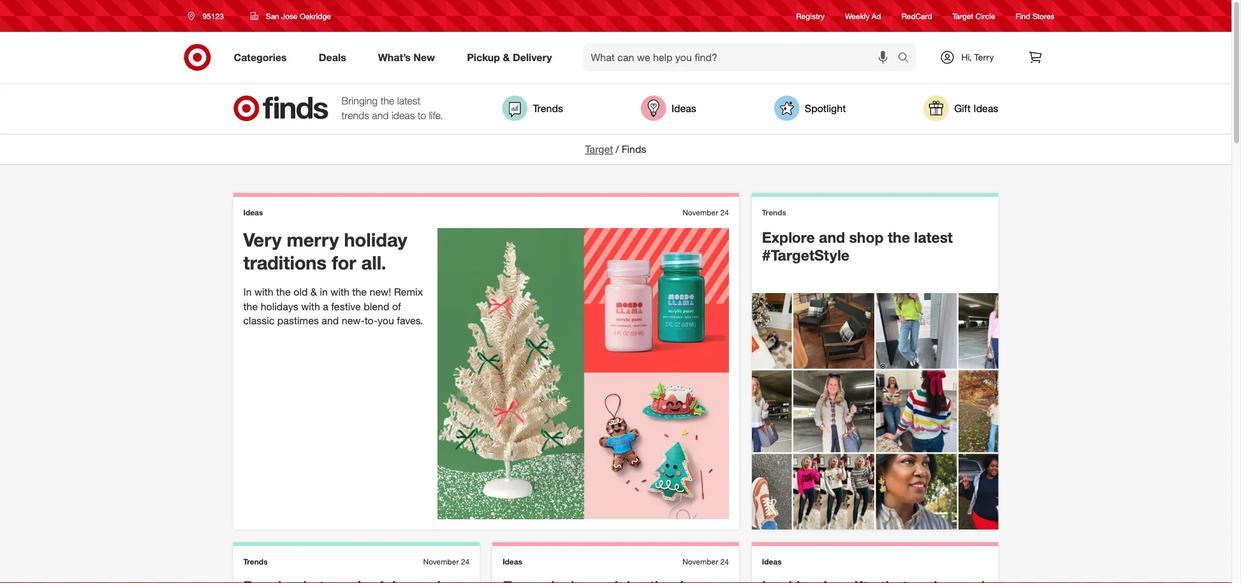Task type: locate. For each thing, give the bounding box(es) containing it.
0 horizontal spatial target
[[585, 143, 613, 156]]

target for target / finds
[[585, 143, 613, 156]]

& inside in with the old & in with the new! remix the holidays with a festive blend of classic pastimes and new-to-you faves.
[[311, 286, 317, 298]]

and left ideas
[[372, 109, 389, 122]]

95123 button
[[180, 4, 237, 27]]

with up festive
[[331, 286, 350, 298]]

24
[[721, 208, 729, 217], [461, 558, 470, 567], [721, 558, 729, 567]]

weekly ad
[[845, 11, 882, 21]]

san jose oakridge
[[266, 11, 331, 21]]

1 vertical spatial latest
[[915, 228, 953, 246]]

oakridge
[[300, 11, 331, 21]]

pickup & delivery link
[[456, 43, 568, 71]]

stores
[[1033, 11, 1055, 21]]

with left a
[[301, 300, 320, 313]]

finds
[[622, 143, 647, 156]]

redcard
[[902, 11, 933, 21]]

new-
[[342, 315, 365, 327]]

1 horizontal spatial latest
[[915, 228, 953, 246]]

target left circle
[[953, 11, 974, 21]]

spotlight
[[805, 102, 846, 115]]

2 vertical spatial trends
[[243, 558, 268, 567]]

&
[[503, 51, 510, 64], [311, 286, 317, 298]]

ideas link
[[641, 96, 697, 121], [752, 543, 999, 584]]

1 horizontal spatial trends
[[533, 102, 563, 115]]

target for target circle
[[953, 11, 974, 21]]

trends inside trends "link"
[[533, 102, 563, 115]]

0 vertical spatial and
[[372, 109, 389, 122]]

target left /
[[585, 143, 613, 156]]

2 horizontal spatial with
[[331, 286, 350, 298]]

all.
[[361, 252, 387, 274]]

november 24
[[683, 208, 729, 217], [423, 558, 470, 567], [683, 558, 729, 567]]

search
[[892, 52, 923, 65]]

with right in
[[255, 286, 273, 298]]

the right shop
[[888, 228, 910, 246]]

november
[[683, 208, 719, 217], [423, 558, 459, 567], [683, 558, 719, 567]]

explore and shop the latest #targetstyle
[[762, 228, 953, 265]]

and inside the bringing the latest trends and ideas to life.
[[372, 109, 389, 122]]

1 horizontal spatial ideas link
[[752, 543, 999, 584]]

in
[[243, 286, 252, 298]]

the up ideas
[[381, 95, 395, 107]]

target / finds
[[585, 143, 647, 156]]

life.
[[429, 109, 443, 122]]

a
[[323, 300, 328, 313]]

0 horizontal spatial latest
[[397, 95, 421, 107]]

#targetstyle
[[762, 247, 850, 265]]

the
[[381, 95, 395, 107], [888, 228, 910, 246], [276, 286, 291, 298], [352, 286, 367, 298], [243, 300, 258, 313]]

ideas
[[672, 102, 697, 115], [974, 102, 999, 115], [243, 208, 263, 217], [503, 558, 523, 567], [762, 558, 782, 567]]

0 vertical spatial &
[[503, 51, 510, 64]]

2 horizontal spatial and
[[819, 228, 845, 246]]

the up holidays
[[276, 286, 291, 298]]

& right pickup
[[503, 51, 510, 64]]

& left in
[[311, 286, 317, 298]]

0 vertical spatial trends
[[533, 102, 563, 115]]

and
[[372, 109, 389, 122], [819, 228, 845, 246], [322, 315, 339, 327]]

traditions
[[243, 252, 327, 274]]

gift ideas
[[955, 102, 999, 115]]

trends
[[342, 109, 369, 122]]

registry
[[797, 11, 825, 21]]

and up '#targetstyle'
[[819, 228, 845, 246]]

1 vertical spatial and
[[819, 228, 845, 246]]

in with the old & in with the new! remix the holidays with a festive blend of classic pastimes and new-to-you faves.
[[243, 286, 423, 327]]

0 vertical spatial ideas link
[[641, 96, 697, 121]]

1 horizontal spatial and
[[372, 109, 389, 122]]

2 horizontal spatial trends
[[762, 208, 787, 217]]

new!
[[370, 286, 391, 298]]

1 horizontal spatial target
[[953, 11, 974, 21]]

1 vertical spatial &
[[311, 286, 317, 298]]

very merry holiday traditions for all. image
[[438, 228, 729, 520]]

1 vertical spatial target
[[585, 143, 613, 156]]

festive
[[331, 300, 361, 313]]

0 vertical spatial latest
[[397, 95, 421, 107]]

to-
[[365, 315, 378, 327]]

0 vertical spatial target
[[953, 11, 974, 21]]

faves.
[[397, 315, 423, 327]]

the inside the bringing the latest trends and ideas to life.
[[381, 95, 395, 107]]

explore
[[762, 228, 815, 246]]

classic
[[243, 315, 275, 327]]

trends
[[533, 102, 563, 115], [762, 208, 787, 217], [243, 558, 268, 567]]

latest
[[397, 95, 421, 107], [915, 228, 953, 246]]

and down a
[[322, 315, 339, 327]]

2 vertical spatial and
[[322, 315, 339, 327]]

0 horizontal spatial &
[[311, 286, 317, 298]]

What can we help you find? suggestions appear below search field
[[584, 43, 901, 71]]

0 horizontal spatial trends
[[243, 558, 268, 567]]

gift
[[955, 102, 971, 115]]

the up festive
[[352, 286, 367, 298]]

spotlight link
[[774, 96, 846, 121]]

target
[[953, 11, 974, 21], [585, 143, 613, 156]]

hi, terry
[[962, 52, 994, 63]]

what's new link
[[367, 43, 451, 71]]

0 horizontal spatial and
[[322, 315, 339, 327]]

pickup & delivery
[[467, 51, 552, 64]]

with
[[255, 286, 273, 298], [331, 286, 350, 298], [301, 300, 320, 313]]

the down in
[[243, 300, 258, 313]]

blend
[[364, 300, 390, 313]]

categories link
[[223, 43, 303, 71]]

very
[[243, 228, 282, 251]]

jose
[[281, 11, 298, 21]]

1 vertical spatial ideas link
[[752, 543, 999, 584]]



Task type: describe. For each thing, give the bounding box(es) containing it.
target circle
[[953, 11, 996, 21]]

target finds image
[[233, 96, 329, 121]]

san jose oakridge button
[[242, 4, 339, 27]]

remix
[[394, 286, 423, 298]]

holiday
[[344, 228, 407, 251]]

redcard link
[[902, 10, 933, 21]]

ideas
[[392, 109, 415, 122]]

for
[[332, 252, 356, 274]]

/
[[616, 143, 619, 156]]

holidays
[[261, 300, 298, 313]]

new
[[414, 51, 435, 64]]

deals
[[319, 51, 346, 64]]

ad
[[872, 11, 882, 21]]

0 horizontal spatial ideas link
[[641, 96, 697, 121]]

deals link
[[308, 43, 362, 71]]

circle
[[976, 11, 996, 21]]

target link
[[585, 143, 613, 156]]

search button
[[892, 43, 923, 74]]

san
[[266, 11, 279, 21]]

trends link
[[502, 96, 563, 121]]

merry
[[287, 228, 339, 251]]

95123
[[203, 11, 224, 21]]

find stores link
[[1016, 10, 1055, 21]]

old
[[294, 286, 308, 298]]

the inside explore and shop the latest #targetstyle
[[888, 228, 910, 246]]

collage of people showing off their #targetstyle image
[[752, 294, 999, 530]]

terry
[[975, 52, 994, 63]]

delivery
[[513, 51, 552, 64]]

1 horizontal spatial with
[[301, 300, 320, 313]]

bringing
[[342, 95, 378, 107]]

weekly ad link
[[845, 10, 882, 21]]

shop
[[850, 228, 884, 246]]

what's
[[378, 51, 411, 64]]

latest inside explore and shop the latest #targetstyle
[[915, 228, 953, 246]]

1 horizontal spatial &
[[503, 51, 510, 64]]

to
[[418, 109, 426, 122]]

weekly
[[845, 11, 870, 21]]

latest inside the bringing the latest trends and ideas to life.
[[397, 95, 421, 107]]

target circle link
[[953, 10, 996, 21]]

you
[[378, 315, 394, 327]]

1 vertical spatial trends
[[762, 208, 787, 217]]

hi,
[[962, 52, 972, 63]]

of
[[392, 300, 401, 313]]

registry link
[[797, 10, 825, 21]]

bringing the latest trends and ideas to life.
[[342, 95, 443, 122]]

pickup
[[467, 51, 500, 64]]

find
[[1016, 11, 1031, 21]]

find stores
[[1016, 11, 1055, 21]]

and inside in with the old & in with the new! remix the holidays with a festive blend of classic pastimes and new-to-you faves.
[[322, 315, 339, 327]]

gift ideas link
[[924, 96, 999, 121]]

in
[[320, 286, 328, 298]]

and inside explore and shop the latest #targetstyle
[[819, 228, 845, 246]]

very merry holiday traditions for all.
[[243, 228, 407, 274]]

what's new
[[378, 51, 435, 64]]

pastimes
[[277, 315, 319, 327]]

0 horizontal spatial with
[[255, 286, 273, 298]]

categories
[[234, 51, 287, 64]]



Task type: vqa. For each thing, say whether or not it's contained in the screenshot.
the * See offer details. Restrictions apply. Pricing, promotions and availability may vary by location and at Target.com
no



